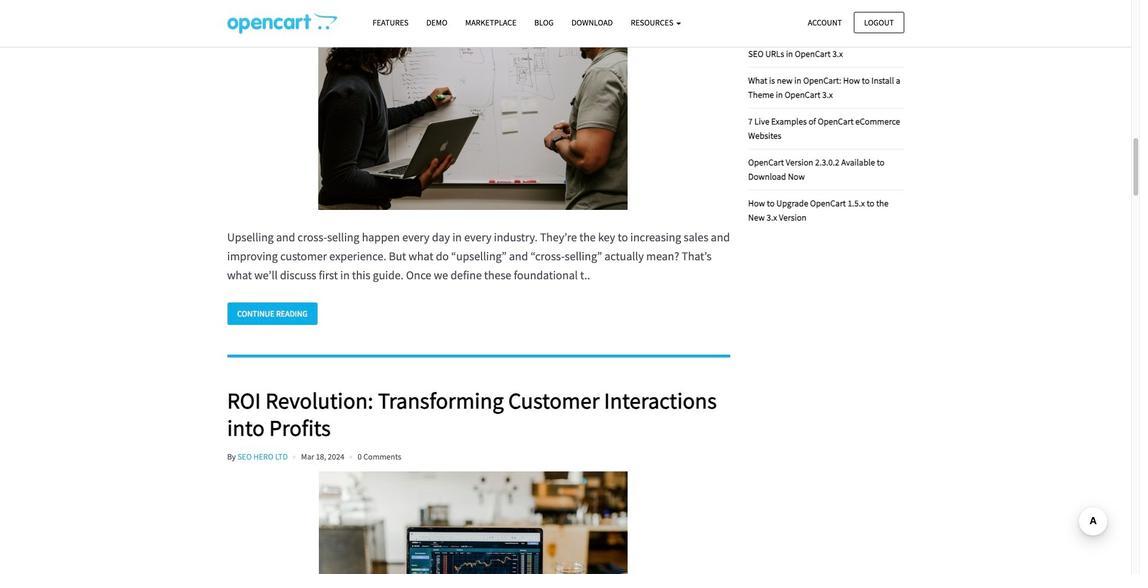 Task type: vqa. For each thing, say whether or not it's contained in the screenshot.
OpenCart - Blog 'image'
yes



Task type: locate. For each thing, give the bounding box(es) containing it.
roi revolution: transforming customer interactions into profits image
[[227, 472, 719, 575]]

upsell vs. cross-sell: understanding the difference and 10 strategies to maximize sales opportunities image
[[227, 3, 719, 210]]

opencart - blog image
[[227, 12, 337, 34]]



